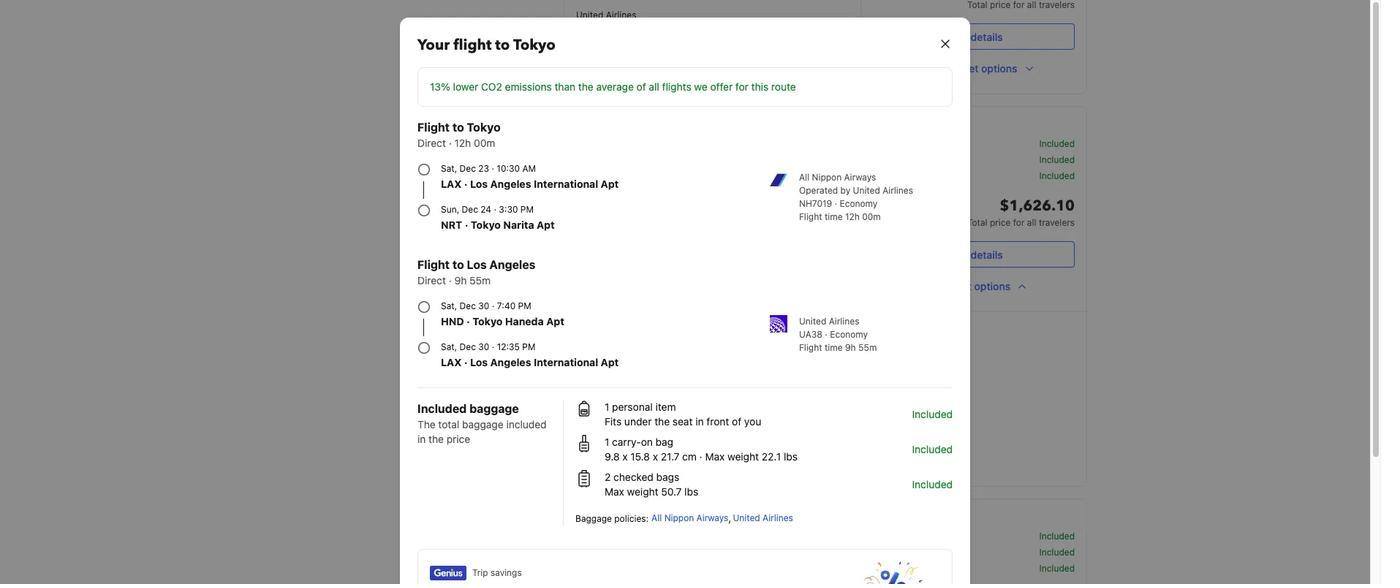 Task type: locate. For each thing, give the bounding box(es) containing it.
1 up fits
[[605, 401, 609, 413]]

view
[[945, 30, 968, 43], [945, 248, 968, 261], [624, 443, 648, 455]]

1 vertical spatial options
[[975, 280, 1011, 293]]

0 vertical spatial 7:40
[[617, 187, 643, 200]]

12h down by
[[845, 211, 860, 222]]

0 horizontal spatial 55m
[[470, 274, 491, 287]]

0 horizontal spatial in
[[418, 433, 426, 445]]

2 vertical spatial view details
[[624, 443, 683, 455]]

dec inside sat, dec 30 · 12:35 pm lax · los angeles international apt
[[460, 342, 476, 352]]

baggage up included on the bottom of the page
[[470, 402, 519, 415]]

ticket right explore in the top right of the page
[[952, 62, 979, 75]]

lax for sat, dec 30 · 12:35 pm lax · los angeles international apt
[[441, 356, 462, 369]]

for
[[736, 80, 749, 93], [1013, 217, 1025, 228]]

price right total
[[990, 217, 1011, 228]]

details for explore ticket options
[[971, 30, 1003, 43]]

direct up hnd
[[418, 274, 446, 287]]

dec for sat, dec 23 · 10:30 am lax · los angeles international apt
[[460, 163, 476, 174]]

1 vertical spatial details
[[971, 248, 1003, 261]]

1 international from the top
[[534, 178, 598, 190]]

to down nrt
[[453, 258, 464, 271]]

united airlines ua38 · economy flight time 9h 55m
[[799, 316, 877, 353]]

united inside baggage policies: all nippon airways , united airlines
[[733, 513, 760, 524]]

1 x from the left
[[623, 450, 628, 463]]

weight inside 2 checked bags max weight 50.7 lbs
[[627, 486, 659, 498]]

item
[[656, 401, 676, 413]]

angeles
[[490, 178, 531, 190], [490, 258, 536, 271], [490, 356, 531, 369]]

on up '15.8'
[[641, 436, 653, 448]]

1 up 9.8
[[605, 436, 609, 448]]

1 horizontal spatial on
[[917, 547, 928, 558]]

1 vertical spatial time
[[825, 342, 843, 353]]

pm for los angeles international apt
[[522, 342, 536, 352]]

flight down 13%
[[418, 121, 450, 134]]

view up explore ticket options
[[945, 30, 968, 43]]

1 vertical spatial the
[[655, 415, 670, 428]]

weight
[[728, 450, 759, 463], [627, 486, 659, 498]]

direct down 13%
[[418, 137, 446, 149]]

1 inside the 1 personal item fits under the seat in front of you
[[605, 401, 609, 413]]

lax inside 'sat, dec 23 · 10:30 am lax · los angeles international apt'
[[441, 178, 462, 190]]

airlines right united airlines image
[[829, 316, 860, 327]]

0 vertical spatial max
[[705, 450, 725, 463]]

apt inside 'sat, dec 23 · 10:30 am lax · los angeles international apt'
[[601, 178, 619, 190]]

view up hide ticket options
[[945, 248, 968, 261]]

1 vertical spatial 00m
[[862, 211, 881, 222]]

dec
[[460, 163, 476, 174], [819, 203, 835, 214], [462, 204, 478, 215], [460, 301, 476, 312], [460, 342, 476, 352]]

genius image
[[859, 562, 923, 584], [430, 566, 467, 581], [430, 566, 467, 581]]

flight
[[454, 35, 492, 55]]

airlines right 11h 55m
[[763, 513, 793, 524]]

airlines inside the united airlines ua38 · economy flight time 9h 55m
[[829, 316, 860, 327]]

0 vertical spatial all
[[799, 172, 810, 183]]

0 vertical spatial bag
[[656, 436, 674, 448]]

tokyo right hnd
[[473, 315, 503, 328]]

2 1 from the top
[[605, 436, 609, 448]]

1 vertical spatial weight
[[627, 486, 659, 498]]

1 vertical spatial 1
[[605, 436, 609, 448]]

2 vertical spatial to
[[453, 258, 464, 271]]

sat, for tokyo
[[441, 163, 457, 174]]

1 horizontal spatial the
[[578, 80, 594, 93]]

bag
[[656, 436, 674, 448], [930, 547, 946, 558], [929, 563, 945, 574]]

0 vertical spatial nippon
[[812, 172, 842, 183]]

0 vertical spatial 30
[[838, 203, 849, 214]]

narita
[[503, 219, 534, 231]]

0 vertical spatial international
[[534, 178, 598, 190]]

tokyo inside the flight to tokyo direct · 12h 00m
[[467, 121, 501, 134]]

1 vertical spatial nippon
[[664, 513, 694, 524]]

11:35
[[617, 513, 648, 527]]

airlines inside baggage policies: all nippon airways , united airlines
[[763, 513, 793, 524]]

flight down nh7019 at the top right
[[799, 211, 822, 222]]

· inside the flight to tokyo direct · 12h 00m
[[449, 137, 452, 149]]

sat, down hnd
[[441, 342, 457, 352]]

0 horizontal spatial all
[[652, 513, 662, 524]]

united
[[576, 10, 604, 20], [853, 185, 880, 196], [799, 316, 827, 327], [733, 513, 760, 524]]

international inside 'sat, dec 23 · 10:30 am lax · los angeles international apt'
[[534, 178, 598, 190]]

view for explore
[[945, 30, 968, 43]]

1 vertical spatial airways
[[697, 513, 729, 524]]

view details up explore ticket options button
[[945, 30, 1003, 43]]

· inside the united airlines ua38 · economy flight time 9h 55m
[[825, 329, 828, 340]]

1 horizontal spatial all
[[799, 172, 810, 183]]

the down the at the left of the page
[[429, 433, 444, 445]]

1 horizontal spatial all
[[1027, 217, 1037, 228]]

0 vertical spatial details
[[971, 30, 1003, 43]]

0 horizontal spatial nippon
[[664, 513, 694, 524]]

0 horizontal spatial price
[[447, 433, 470, 445]]

1 vertical spatial sat,
[[441, 301, 457, 312]]

12:35 inside sat, dec 30 · 12:35 pm lax · los angeles international apt
[[497, 342, 520, 352]]

x left 21.7
[[653, 450, 658, 463]]

0 horizontal spatial for
[[736, 80, 749, 93]]

0 horizontal spatial the
[[429, 433, 444, 445]]

all right '11:35'
[[652, 513, 662, 524]]

1 horizontal spatial in
[[696, 415, 704, 428]]

lax down hnd
[[441, 356, 462, 369]]

0 vertical spatial airways
[[844, 172, 876, 183]]

0 vertical spatial baggage
[[470, 402, 519, 415]]

2 vertical spatial view details button
[[589, 436, 718, 462]]

included
[[1039, 138, 1075, 149], [1039, 154, 1075, 165], [1039, 170, 1075, 181], [418, 402, 467, 415], [912, 408, 953, 420], [912, 443, 953, 456], [912, 478, 953, 491], [1039, 531, 1075, 542], [1039, 547, 1075, 558], [1039, 563, 1075, 574]]

x
[[623, 450, 628, 463], [653, 450, 658, 463]]

dec inside the sun, dec 24 · 3:30 pm nrt · tokyo narita apt
[[462, 204, 478, 215]]

united airlines
[[576, 10, 637, 20]]

bag up 'checked bag'
[[930, 547, 946, 558]]

0 vertical spatial 9h
[[455, 274, 467, 287]]

10:30
[[497, 163, 520, 174]]

details for hide ticket options
[[971, 248, 1003, 261]]

1 vertical spatial max
[[605, 486, 624, 498]]

view details button down under
[[589, 436, 718, 462]]

all down $1,626.10
[[1027, 217, 1037, 228]]

view details button
[[873, 23, 1075, 50], [873, 241, 1075, 268], [589, 436, 718, 462]]

to inside flight to los angeles direct · 9h 55m
[[453, 258, 464, 271]]

am right 10:30
[[522, 163, 536, 174]]

economy down by
[[840, 198, 878, 209]]

pm for tokyo narita apt
[[521, 204, 534, 215]]

international
[[534, 178, 598, 190], [534, 356, 598, 369]]

economy right 'ua38'
[[830, 329, 868, 340]]

apt inside sat, dec 30 · 7:40 pm hnd · tokyo haneda apt
[[546, 315, 564, 328]]

pm inside 12:35 pm lax . dec 30
[[831, 187, 849, 200]]

details down total
[[971, 248, 1003, 261]]

max down 2
[[605, 486, 624, 498]]

details up explore ticket options button
[[971, 30, 1003, 43]]

view details button for explore
[[873, 23, 1075, 50]]

1 vertical spatial of
[[732, 415, 742, 428]]

am
[[522, 163, 536, 174], [650, 513, 669, 527]]

in right seat
[[696, 415, 704, 428]]

baggage right total
[[462, 418, 504, 431]]

los inside sat, dec 30 · 12:35 pm lax · los angeles international apt
[[470, 356, 488, 369]]

0 horizontal spatial airways
[[697, 513, 729, 524]]

0 vertical spatial of
[[637, 80, 646, 93]]

0 vertical spatial view details
[[945, 30, 1003, 43]]

ua38
[[799, 329, 823, 340]]

00m inside the flight to tokyo direct · 12h 00m
[[474, 137, 495, 149]]

price inside included baggage the total baggage included in the price
[[447, 433, 470, 445]]

los down the sun, dec 24 · 3:30 pm nrt · tokyo narita apt on the top left
[[467, 258, 487, 271]]

we
[[694, 80, 708, 93]]

0 vertical spatial the
[[578, 80, 594, 93]]

options inside button
[[981, 62, 1018, 75]]

the inside the 1 personal item fits under the seat in front of you
[[655, 415, 670, 428]]

ticket inside button
[[952, 62, 979, 75]]

sat, up hnd
[[441, 301, 457, 312]]

options right the hide
[[975, 280, 1011, 293]]

2 vertical spatial sat,
[[441, 342, 457, 352]]

11h 55m
[[715, 512, 749, 523]]

flight down 'ua38'
[[799, 342, 822, 353]]

los inside 'sat, dec 23 · 10:30 am lax · los angeles international apt'
[[470, 178, 488, 190]]

of
[[637, 80, 646, 93], [732, 415, 742, 428]]

1 vertical spatial price
[[447, 433, 470, 445]]

international up narita
[[534, 178, 598, 190]]

1 vertical spatial 55m
[[859, 342, 877, 353]]

flight down nrt
[[418, 258, 450, 271]]

0 vertical spatial sat,
[[441, 163, 457, 174]]

the for under
[[655, 415, 670, 428]]

angeles inside 'sat, dec 23 · 10:30 am lax · los angeles international apt'
[[490, 178, 531, 190]]

2 international from the top
[[534, 356, 598, 369]]

of left you
[[732, 415, 742, 428]]

included baggage the total baggage included in the price
[[418, 402, 547, 445]]

0 horizontal spatial 12:35
[[497, 342, 520, 352]]

1 horizontal spatial airways
[[844, 172, 876, 183]]

0 vertical spatial 12:35
[[796, 187, 828, 200]]

00m up 23
[[474, 137, 495, 149]]

lax inside sat, dec 30 · 12:35 pm lax · los angeles international apt
[[441, 356, 462, 369]]

1 vertical spatial 12:35
[[497, 342, 520, 352]]

1 horizontal spatial 12:35
[[796, 187, 828, 200]]

30 for tokyo haneda apt
[[478, 301, 489, 312]]

all
[[649, 80, 659, 93], [1027, 217, 1037, 228]]

in
[[696, 415, 704, 428], [418, 433, 426, 445]]

on
[[641, 436, 653, 448], [917, 547, 928, 558]]

angeles down narita
[[490, 258, 536, 271]]

dec left 23
[[460, 163, 476, 174]]

airlines
[[606, 10, 637, 20], [883, 185, 913, 196], [829, 316, 860, 327], [763, 513, 793, 524]]

nippon up operated at the right
[[812, 172, 842, 183]]

1 vertical spatial los
[[467, 258, 487, 271]]

pm inside sat, dec 30 · 12:35 pm lax · los angeles international apt
[[522, 342, 536, 352]]

1 vertical spatial for
[[1013, 217, 1025, 228]]

1 sat, from the top
[[441, 163, 457, 174]]

lax inside 12:35 pm lax . dec 30
[[795, 203, 811, 214]]

12:35
[[796, 187, 828, 200], [497, 342, 520, 352]]

0 horizontal spatial am
[[522, 163, 536, 174]]

1 vertical spatial view
[[945, 248, 968, 261]]

0 horizontal spatial x
[[623, 450, 628, 463]]

all nippon airways link
[[652, 513, 729, 524]]

nippon
[[812, 172, 842, 183], [664, 513, 694, 524]]

on inside 1 carry-on bag 9.8 x 15.8 x 21.7 cm · max weight 22.1 lbs
[[641, 436, 653, 448]]

view details for hide
[[945, 248, 1003, 261]]

checked
[[614, 471, 654, 483]]

1 vertical spatial ticket
[[945, 280, 972, 293]]

0 vertical spatial ticket
[[952, 62, 979, 75]]

options inside "button"
[[975, 280, 1011, 293]]

view details button down total
[[873, 241, 1075, 268]]

angeles inside sat, dec 30 · 12:35 pm lax · los angeles international apt
[[490, 356, 531, 369]]

0 vertical spatial lax
[[441, 178, 462, 190]]

direct
[[418, 137, 446, 149], [418, 274, 446, 287]]

0 vertical spatial to
[[495, 35, 510, 55]]

2 vertical spatial the
[[429, 433, 444, 445]]

0 horizontal spatial max
[[605, 486, 624, 498]]

apt inside sat, dec 30 · 12:35 pm lax · los angeles international apt
[[601, 356, 619, 369]]

1 vertical spatial 30
[[478, 301, 489, 312]]

1 vertical spatial view details
[[945, 248, 1003, 261]]

x right 9.8
[[623, 450, 628, 463]]

2 vertical spatial view
[[624, 443, 648, 455]]

international for sat, dec 23 · 10:30 am lax · los angeles international apt
[[534, 178, 598, 190]]

view details down under
[[624, 443, 683, 455]]

flight inside all nippon airways operated by united airlines nh7019 · economy flight time 12h 00m
[[799, 211, 822, 222]]

1 vertical spatial angeles
[[490, 258, 536, 271]]

12h down lower at the left of the page
[[455, 137, 471, 149]]

angeles down the haneda
[[490, 356, 531, 369]]

all inside baggage policies: all nippon airways , united airlines
[[652, 513, 662, 524]]

to right flight
[[495, 35, 510, 55]]

1 inside 1 carry-on bag 9.8 x 15.8 x 21.7 cm · max weight 22.1 lbs
[[605, 436, 609, 448]]

all up operated at the right
[[799, 172, 810, 183]]

angeles for sat, dec 23 · 10:30 am lax · los angeles international apt
[[490, 178, 531, 190]]

view details button for hide
[[873, 241, 1075, 268]]

30 inside sat, dec 30 · 7:40 pm hnd · tokyo haneda apt
[[478, 301, 489, 312]]

dec inside 'sat, dec 23 · 10:30 am lax · los angeles international apt'
[[460, 163, 476, 174]]

in down the at the left of the page
[[418, 433, 426, 445]]

0 vertical spatial economy
[[840, 198, 878, 209]]

view details down total
[[945, 248, 1003, 261]]

2 x from the left
[[653, 450, 658, 463]]

lax left .
[[795, 203, 811, 214]]

0 horizontal spatial 7:40
[[497, 301, 516, 312]]

nippon down 50.7 lbs
[[664, 513, 694, 524]]

1 horizontal spatial nippon
[[812, 172, 842, 183]]

9.8
[[605, 450, 620, 463]]

0 horizontal spatial 00m
[[474, 137, 495, 149]]

on up 'checked bag'
[[917, 547, 928, 558]]

economy
[[840, 198, 878, 209], [830, 329, 868, 340]]

fits
[[605, 415, 622, 428]]

weight down checked
[[627, 486, 659, 498]]

1 vertical spatial all
[[1027, 217, 1037, 228]]

00m right 12:35 pm lax . dec 30
[[862, 211, 881, 222]]

dec left 24
[[462, 204, 478, 215]]

0 horizontal spatial on
[[641, 436, 653, 448]]

15.8
[[631, 450, 650, 463]]

international for sat, dec 30 · 12:35 pm lax · los angeles international apt
[[534, 356, 598, 369]]

max right cm
[[705, 450, 725, 463]]

00m
[[474, 137, 495, 149], [862, 211, 881, 222]]

0 horizontal spatial 9h
[[455, 274, 467, 287]]

1 horizontal spatial 00m
[[862, 211, 881, 222]]

explore ticket options
[[913, 62, 1018, 75]]

30 down sat, dec 30 · 7:40 pm hnd · tokyo haneda apt
[[478, 342, 489, 352]]

0 vertical spatial time
[[825, 211, 843, 222]]

tokyo inside sat, dec 30 · 7:40 pm hnd · tokyo haneda apt
[[473, 315, 503, 328]]

the down item
[[655, 415, 670, 428]]

details right '15.8'
[[650, 443, 683, 455]]

2 time from the top
[[825, 342, 843, 353]]

30 for los angeles international apt
[[478, 342, 489, 352]]

flight
[[418, 121, 450, 134], [799, 211, 822, 222], [418, 258, 450, 271], [799, 342, 822, 353]]

sat, inside sat, dec 30 · 7:40 pm hnd · tokyo haneda apt
[[441, 301, 457, 312]]

1 horizontal spatial weight
[[728, 450, 759, 463]]

3 sat, from the top
[[441, 342, 457, 352]]

your flight to tokyo dialog
[[382, 0, 988, 584]]

1 horizontal spatial x
[[653, 450, 658, 463]]

to inside the flight to tokyo direct · 12h 00m
[[453, 121, 464, 134]]

2 vertical spatial angeles
[[490, 356, 531, 369]]

the right than
[[578, 80, 594, 93]]

30
[[838, 203, 849, 214], [478, 301, 489, 312], [478, 342, 489, 352]]

of right average
[[637, 80, 646, 93]]

1 1 from the top
[[605, 401, 609, 413]]

1 for 1 personal item fits under the seat in front of you
[[605, 401, 609, 413]]

sat, for los
[[441, 301, 457, 312]]

2 vertical spatial 55m
[[730, 512, 749, 523]]

ticket right the hide
[[945, 280, 972, 293]]

options right explore in the top right of the page
[[981, 62, 1018, 75]]

international inside sat, dec 30 · 12:35 pm lax · los angeles international apt
[[534, 356, 598, 369]]

·
[[449, 137, 452, 149], [492, 163, 494, 174], [464, 178, 468, 190], [835, 198, 837, 209], [494, 204, 497, 215], [465, 219, 468, 231], [449, 274, 452, 287], [492, 301, 495, 312], [467, 315, 470, 328], [825, 329, 828, 340], [492, 342, 495, 352], [464, 356, 468, 369], [700, 450, 703, 463]]

0 vertical spatial for
[[736, 80, 749, 93]]

airways
[[844, 172, 876, 183], [697, 513, 729, 524]]

sat, inside sat, dec 30 · 12:35 pm lax · los angeles international apt
[[441, 342, 457, 352]]

dec inside sat, dec 30 · 7:40 pm hnd · tokyo haneda apt
[[460, 301, 476, 312]]

0 vertical spatial 55m
[[470, 274, 491, 287]]

lax for sat, dec 23 · 10:30 am lax · los angeles international apt
[[441, 178, 462, 190]]

1 time from the top
[[825, 211, 843, 222]]

price down total
[[447, 433, 470, 445]]

7:40 pm
[[617, 187, 664, 200]]

0 vertical spatial am
[[522, 163, 536, 174]]

weight down you
[[728, 450, 759, 463]]

0 horizontal spatial 12h
[[455, 137, 471, 149]]

view details button up explore ticket options button
[[873, 23, 1075, 50]]

0 vertical spatial direct
[[418, 137, 446, 149]]

23
[[478, 163, 489, 174]]

apt
[[601, 178, 619, 190], [537, 219, 555, 231], [546, 315, 564, 328], [601, 356, 619, 369]]

2 sat, from the top
[[441, 301, 457, 312]]

1 for 1 carry-on bag 9.8 x 15.8 x 21.7 cm · max weight 22.1 lbs
[[605, 436, 609, 448]]

12:35 left by
[[796, 187, 828, 200]]

max
[[705, 450, 725, 463], [605, 486, 624, 498]]

1 vertical spatial international
[[534, 356, 598, 369]]

pm inside the sun, dec 24 · 3:30 pm nrt · tokyo narita apt
[[521, 204, 534, 215]]

tokyo down 24
[[471, 219, 501, 231]]

airlines right by
[[883, 185, 913, 196]]

2 direct from the top
[[418, 274, 446, 287]]

options
[[981, 62, 1018, 75], [975, 280, 1011, 293]]

ticket
[[952, 62, 979, 75], [945, 280, 972, 293]]

tokyo up 23
[[467, 121, 501, 134]]

los down 23
[[470, 178, 488, 190]]

12:35 down the haneda
[[497, 342, 520, 352]]

time
[[825, 211, 843, 222], [825, 342, 843, 353]]

bag down carry-on bag on the right bottom of page
[[929, 563, 945, 574]]

30 inside sat, dec 30 · 12:35 pm lax · los angeles international apt
[[478, 342, 489, 352]]

0 vertical spatial on
[[641, 436, 653, 448]]

international down the haneda
[[534, 356, 598, 369]]

1 vertical spatial to
[[453, 121, 464, 134]]

for inside $1,626.10 total price for all travelers
[[1013, 217, 1025, 228]]

options for explore ticket options
[[981, 62, 1018, 75]]

for down $1,626.10
[[1013, 217, 1025, 228]]

all left the flights
[[649, 80, 659, 93]]

tokyo
[[513, 35, 556, 55], [467, 121, 501, 134], [471, 219, 501, 231], [473, 315, 503, 328]]

30 down by
[[838, 203, 849, 214]]

pm inside sat, dec 30 · 7:40 pm hnd · tokyo haneda apt
[[518, 301, 531, 312]]

9h inside the united airlines ua38 · economy flight time 9h 55m
[[845, 342, 856, 353]]

dec up hnd
[[460, 301, 476, 312]]

all
[[799, 172, 810, 183], [652, 513, 662, 524]]

bag up 21.7
[[656, 436, 674, 448]]

for left this
[[736, 80, 749, 93]]

am right '11:35'
[[650, 513, 669, 527]]

ticket inside "button"
[[945, 280, 972, 293]]

12:35 inside 12:35 pm lax . dec 30
[[796, 187, 828, 200]]

in inside included baggage the total baggage included in the price
[[418, 433, 426, 445]]

1 vertical spatial 12h
[[845, 211, 860, 222]]

,
[[729, 512, 732, 524]]

sun, dec 24 · 3:30 pm nrt · tokyo narita apt
[[441, 204, 555, 231]]

1 horizontal spatial for
[[1013, 217, 1025, 228]]

los down sat, dec 30 · 7:40 pm hnd · tokyo haneda apt
[[470, 356, 488, 369]]

2 vertical spatial 30
[[478, 342, 489, 352]]

sat, left 23
[[441, 163, 457, 174]]

1 vertical spatial on
[[917, 547, 928, 558]]

1 vertical spatial 9h
[[845, 342, 856, 353]]

weight inside 1 carry-on bag 9.8 x 15.8 x 21.7 cm · max weight 22.1 lbs
[[728, 450, 759, 463]]

1 direct from the top
[[418, 137, 446, 149]]

1 horizontal spatial 12h
[[845, 211, 860, 222]]

to down lower at the left of the page
[[453, 121, 464, 134]]

dec right .
[[819, 203, 835, 214]]

$1,626.10 total price for all travelers
[[968, 196, 1075, 228]]

angeles down 10:30
[[490, 178, 531, 190]]

nippon inside baggage policies: all nippon airways , united airlines
[[664, 513, 694, 524]]

baggage
[[470, 402, 519, 415], [462, 418, 504, 431]]

1 vertical spatial all
[[652, 513, 662, 524]]

dec down hnd
[[460, 342, 476, 352]]

los
[[470, 178, 488, 190], [467, 258, 487, 271], [470, 356, 488, 369]]

direct inside the flight to tokyo direct · 12h 00m
[[418, 137, 446, 149]]

0 vertical spatial angeles
[[490, 178, 531, 190]]

0 vertical spatial 12h
[[455, 137, 471, 149]]

sat, inside 'sat, dec 23 · 10:30 am lax · los angeles international apt'
[[441, 163, 457, 174]]

lax
[[441, 178, 462, 190], [795, 203, 811, 214], [441, 356, 462, 369]]

view right 9.8
[[624, 443, 648, 455]]

all inside $1,626.10 total price for all travelers
[[1027, 217, 1037, 228]]

price
[[990, 217, 1011, 228], [447, 433, 470, 445]]

lax up sun,
[[441, 178, 462, 190]]

30 down flight to los angeles direct · 9h 55m
[[478, 301, 489, 312]]

this
[[751, 80, 769, 93]]



Task type: describe. For each thing, give the bounding box(es) containing it.
· inside all nippon airways operated by united airlines nh7019 · economy flight time 12h 00m
[[835, 198, 837, 209]]

1 personal item fits under the seat in front of you
[[605, 401, 761, 428]]

included inside included baggage the total baggage included in the price
[[418, 402, 467, 415]]

your flight to tokyo
[[418, 35, 556, 55]]

3:30
[[499, 204, 518, 215]]

for inside your flight to tokyo dialog
[[736, 80, 749, 93]]

view details for explore
[[945, 30, 1003, 43]]

view for hide
[[945, 248, 968, 261]]

direct inside flight to los angeles direct · 9h 55m
[[418, 274, 446, 287]]

carry-
[[612, 436, 641, 448]]

flight inside the flight to tokyo direct · 12h 00m
[[418, 121, 450, 134]]

economy inside all nippon airways operated by united airlines nh7019 · economy flight time 12h 00m
[[840, 198, 878, 209]]

explore ticket options button
[[873, 56, 1075, 82]]

dec for sat, dec 30 · 7:40 pm hnd · tokyo haneda apt
[[460, 301, 476, 312]]

united airlines image
[[770, 315, 788, 333]]

flight inside flight to los angeles direct · 9h 55m
[[418, 258, 450, 271]]

tokyo up 'emissions'
[[513, 35, 556, 55]]

2 vertical spatial bag
[[929, 563, 945, 574]]

flights
[[662, 80, 692, 93]]

max inside 1 carry-on bag 9.8 x 15.8 x 21.7 cm · max weight 22.1 lbs
[[705, 450, 725, 463]]

hide
[[920, 280, 942, 293]]

2 checked bags max weight 50.7 lbs
[[605, 471, 699, 498]]

max inside 2 checked bags max weight 50.7 lbs
[[605, 486, 624, 498]]

united airlines link
[[733, 513, 793, 524]]

tokyo inside the sun, dec 24 · 3:30 pm nrt · tokyo narita apt
[[471, 219, 501, 231]]

7:40 inside sat, dec 30 · 7:40 pm hnd · tokyo haneda apt
[[497, 301, 516, 312]]

travelers
[[1039, 217, 1075, 228]]

checked
[[891, 563, 927, 574]]

the for than
[[578, 80, 594, 93]]

time inside all nippon airways operated by united airlines nh7019 · economy flight time 12h 00m
[[825, 211, 843, 222]]

of inside the 1 personal item fits under the seat in front of you
[[732, 415, 742, 428]]

average
[[596, 80, 634, 93]]

am inside 'sat, dec 23 · 10:30 am lax · los angeles international apt'
[[522, 163, 536, 174]]

12h inside all nippon airways operated by united airlines nh7019 · economy flight time 12h 00m
[[845, 211, 860, 222]]

operated
[[799, 185, 838, 196]]

to for tokyo
[[453, 121, 464, 134]]

0 horizontal spatial of
[[637, 80, 646, 93]]

total
[[968, 217, 988, 228]]

21.7
[[661, 450, 680, 463]]

under
[[624, 415, 652, 428]]

airlines inside all nippon airways operated by united airlines nh7019 · economy flight time 12h 00m
[[883, 185, 913, 196]]

all nippon airways image
[[770, 171, 788, 189]]

total
[[438, 418, 459, 431]]

by
[[841, 185, 851, 196]]

pm for tokyo haneda apt
[[518, 301, 531, 312]]

2 vertical spatial details
[[650, 443, 683, 455]]

policies:
[[615, 513, 649, 524]]

ticket for explore
[[952, 62, 979, 75]]

airways inside baggage policies: all nippon airways , united airlines
[[697, 513, 729, 524]]

explore
[[913, 62, 949, 75]]

you
[[744, 415, 761, 428]]

sat, dec 30 · 7:40 pm hnd · tokyo haneda apt
[[441, 301, 564, 328]]

checked bag
[[891, 563, 945, 574]]

than
[[555, 80, 576, 93]]

front
[[707, 415, 729, 428]]

the inside included baggage the total baggage included in the price
[[429, 433, 444, 445]]

11:35 am
[[617, 513, 669, 527]]

apt inside the sun, dec 24 · 3:30 pm nrt · tokyo narita apt
[[537, 219, 555, 231]]

price inside $1,626.10 total price for all travelers
[[990, 217, 1011, 228]]

los for sat, dec 30 · 12:35 pm lax · los angeles international apt
[[470, 356, 488, 369]]

your
[[418, 35, 450, 55]]

1 vertical spatial baggage
[[462, 418, 504, 431]]

route
[[771, 80, 796, 93]]

bags
[[656, 471, 679, 483]]

angeles inside flight to los angeles direct · 9h 55m
[[490, 258, 536, 271]]

ticket for hide
[[945, 280, 972, 293]]

hide ticket options
[[920, 280, 1011, 293]]

flight to los angeles direct · 9h 55m
[[418, 258, 536, 287]]

dec for sat, dec 30 · 12:35 pm lax · los angeles international apt
[[460, 342, 476, 352]]

$1,626.10
[[1000, 196, 1075, 216]]

50.7 lbs
[[661, 486, 699, 498]]

time inside the united airlines ua38 · economy flight time 9h 55m
[[825, 342, 843, 353]]

in inside the 1 personal item fits under the seat in front of you
[[696, 415, 704, 428]]

· inside flight to los angeles direct · 9h 55m
[[449, 274, 452, 287]]

to for los
[[453, 258, 464, 271]]

personal
[[612, 401, 653, 413]]

bag inside 1 carry-on bag 9.8 x 15.8 x 21.7 cm · max weight 22.1 lbs
[[656, 436, 674, 448]]

carry-
[[891, 547, 917, 558]]

included
[[506, 418, 547, 431]]

baggage
[[576, 513, 612, 524]]

trip
[[472, 567, 488, 578]]

sun,
[[441, 204, 459, 215]]

los inside flight to los angeles direct · 9h 55m
[[467, 258, 487, 271]]

sat, dec 23 · 10:30 am lax · los angeles international apt
[[441, 163, 619, 190]]

13% lower co2 emissions than the average of all flights we offer for this route
[[430, 80, 796, 93]]

dec inside 12:35 pm lax . dec 30
[[819, 203, 835, 214]]

nrt
[[441, 219, 462, 231]]

offer
[[710, 80, 733, 93]]

united inside all nippon airways operated by united airlines nh7019 · economy flight time 12h 00m
[[853, 185, 880, 196]]

seat
[[673, 415, 693, 428]]

1 horizontal spatial 7:40
[[617, 187, 643, 200]]

the
[[418, 418, 436, 431]]

1 horizontal spatial am
[[650, 513, 669, 527]]

los for sat, dec 23 · 10:30 am lax · los angeles international apt
[[470, 178, 488, 190]]

12h inside the flight to tokyo direct · 12h 00m
[[455, 137, 471, 149]]

.
[[814, 200, 817, 211]]

9h inside flight to los angeles direct · 9h 55m
[[455, 274, 467, 287]]

11h
[[715, 512, 728, 523]]

savings
[[491, 567, 522, 578]]

24
[[481, 204, 491, 215]]

co2
[[481, 80, 502, 93]]

united inside the united airlines ua38 · economy flight time 9h 55m
[[799, 316, 827, 327]]

options for hide ticket options
[[975, 280, 1011, 293]]

1 vertical spatial bag
[[930, 547, 946, 558]]

baggage policies: all nippon airways , united airlines
[[576, 512, 793, 524]]

nippon inside all nippon airways operated by united airlines nh7019 · economy flight time 12h 00m
[[812, 172, 842, 183]]

55m inside flight to los angeles direct · 9h 55m
[[470, 274, 491, 287]]

2
[[605, 471, 611, 483]]

angeles for sat, dec 30 · 12:35 pm lax · los angeles international apt
[[490, 356, 531, 369]]

55m inside the united airlines ua38 · economy flight time 9h 55m
[[859, 342, 877, 353]]

22.1 lbs
[[762, 450, 798, 463]]

dec for sun, dec 24 · 3:30 pm nrt · tokyo narita apt
[[462, 204, 478, 215]]

trip savings
[[472, 567, 522, 578]]

nh7019
[[799, 198, 832, 209]]

· inside 1 carry-on bag 9.8 x 15.8 x 21.7 cm · max weight 22.1 lbs
[[700, 450, 703, 463]]

economy inside the united airlines ua38 · economy flight time 9h 55m
[[830, 329, 868, 340]]

lower
[[453, 80, 478, 93]]

cm
[[682, 450, 697, 463]]

13%
[[430, 80, 450, 93]]

hnd
[[441, 315, 464, 328]]

hide ticket options button
[[873, 274, 1075, 300]]

30 inside 12:35 pm lax . dec 30
[[838, 203, 849, 214]]

00m inside all nippon airways operated by united airlines nh7019 · economy flight time 12h 00m
[[862, 211, 881, 222]]

all nippon airways operated by united airlines nh7019 · economy flight time 12h 00m
[[799, 172, 913, 222]]

1 carry-on bag 9.8 x 15.8 x 21.7 cm · max weight 22.1 lbs
[[605, 436, 798, 463]]

flight to tokyo direct · 12h 00m
[[418, 121, 501, 149]]

emissions
[[505, 80, 552, 93]]

all inside your flight to tokyo dialog
[[649, 80, 659, 93]]

flight inside the united airlines ua38 · economy flight time 9h 55m
[[799, 342, 822, 353]]

12:35 pm lax . dec 30
[[795, 187, 849, 214]]

airways inside all nippon airways operated by united airlines nh7019 · economy flight time 12h 00m
[[844, 172, 876, 183]]

all inside all nippon airways operated by united airlines nh7019 · economy flight time 12h 00m
[[799, 172, 810, 183]]

haneda
[[505, 315, 544, 328]]

airlines up average
[[606, 10, 637, 20]]

sat, dec 30 · 12:35 pm lax · los angeles international apt
[[441, 342, 619, 369]]

carry-on bag
[[891, 547, 946, 558]]



Task type: vqa. For each thing, say whether or not it's contained in the screenshot.
the "sat,"
yes



